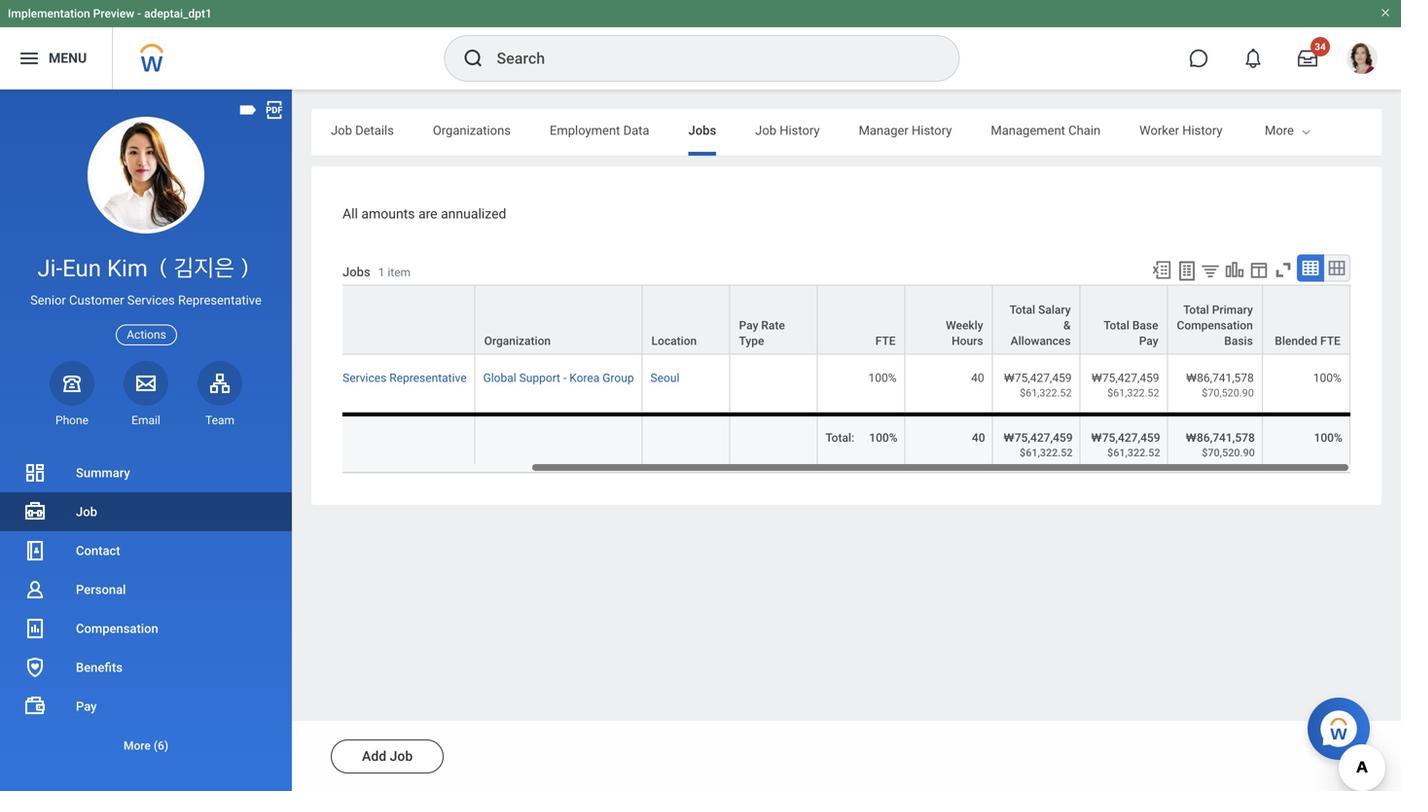 Task type: describe. For each thing, give the bounding box(es) containing it.
0 vertical spatial ₩86,741,578
[[1186, 371, 1254, 385]]

history for job history
[[780, 123, 820, 138]]

weekly hours
[[946, 319, 983, 348]]

₩86,741,578 $70,520.90 for row containing total:
[[1186, 431, 1255, 459]]

email ji-eun kim （김지은） element
[[124, 412, 168, 428]]

job inside button
[[390, 748, 413, 764]]

compensation image
[[23, 617, 47, 640]]

pay for pay
[[76, 699, 97, 714]]

amounts
[[361, 206, 415, 222]]

menu
[[49, 50, 87, 66]]

benefits image
[[23, 656, 47, 679]]

total salary & allowances
[[1010, 303, 1071, 348]]

blended
[[1275, 334, 1318, 348]]

customer inside row
[[289, 371, 340, 385]]

total:
[[826, 431, 855, 445]]

support
[[519, 371, 560, 385]]

Search Workday  search field
[[497, 37, 919, 80]]

phone
[[55, 413, 89, 427]]

item
[[388, 266, 411, 279]]

total primary compensation basis
[[1177, 303, 1253, 348]]

job for job details
[[331, 123, 352, 138]]

1 vertical spatial senior
[[253, 371, 286, 385]]

search image
[[462, 47, 485, 70]]

pay link
[[0, 687, 292, 726]]

history for worker history
[[1183, 123, 1223, 138]]

40 for cell below 'type'
[[971, 371, 984, 385]]

cell down "global support - korea group"
[[475, 413, 643, 473]]

view team image
[[208, 371, 232, 395]]

compensation inside list
[[76, 621, 158, 636]]

history for manager history
[[912, 123, 952, 138]]

annualized
[[441, 206, 506, 222]]

organizations
[[433, 123, 511, 138]]

select to filter grid data image
[[1200, 260, 1221, 281]]

representative inside navigation pane region
[[178, 293, 262, 308]]

organization button
[[475, 286, 642, 354]]

more for more
[[1265, 123, 1294, 138]]

menu banner
[[0, 0, 1401, 90]]

p-00702 senior customer services representative
[[207, 371, 467, 385]]

cell down p-00702 senior customer services representative link
[[199, 413, 475, 473]]

contact image
[[23, 539, 47, 562]]

add job
[[362, 748, 413, 764]]

seoul
[[651, 371, 680, 385]]

total base pay button
[[1081, 286, 1167, 354]]

services inside navigation pane region
[[127, 293, 175, 308]]

pay inside total base pay
[[1139, 334, 1159, 348]]

group
[[603, 371, 634, 385]]

summary image
[[23, 461, 47, 485]]

type
[[739, 334, 764, 348]]

job for job
[[76, 505, 97, 519]]

34 button
[[1286, 37, 1330, 80]]

pay for pay rate type
[[739, 319, 758, 332]]

total primary compensation basis button
[[1168, 286, 1262, 354]]

list containing summary
[[0, 453, 292, 765]]

profile logan mcneil image
[[1347, 43, 1378, 78]]

team link
[[198, 361, 242, 428]]

job link
[[0, 492, 292, 531]]

fullscreen image
[[1273, 259, 1294, 281]]

jobs for jobs 1 item
[[343, 265, 370, 279]]

primary
[[1212, 303, 1253, 317]]

location
[[652, 334, 697, 348]]

jobs 1 item
[[343, 265, 411, 279]]

contact link
[[0, 531, 292, 570]]

p-
[[207, 371, 217, 385]]

all amounts are annualized
[[343, 206, 506, 222]]

job history
[[755, 123, 820, 138]]

job image
[[23, 500, 47, 524]]

mail image
[[134, 371, 158, 395]]

korea
[[569, 371, 600, 385]]

team ji-eun kim （김지은） element
[[198, 412, 242, 428]]

organization
[[484, 334, 551, 348]]

employment data
[[550, 123, 650, 138]]

position button
[[199, 286, 474, 354]]

implementation preview -   adeptai_dpt1
[[8, 7, 212, 20]]

fte inside popup button
[[876, 334, 896, 348]]

1
[[378, 266, 385, 279]]

(6)
[[154, 739, 168, 753]]

manager history
[[859, 123, 952, 138]]

actions button
[[116, 325, 177, 345]]

weekly hours button
[[906, 286, 992, 354]]

employment
[[550, 123, 620, 138]]

senior inside navigation pane region
[[30, 293, 66, 308]]

allowances
[[1011, 334, 1071, 348]]

timeline
[[1262, 123, 1310, 138]]

rate
[[761, 319, 785, 332]]

pay rate type
[[739, 319, 785, 348]]

row for ji-eun kim （김지은）
[[111, 285, 1350, 355]]

table image
[[1301, 258, 1320, 278]]

job details
[[331, 123, 394, 138]]

menu button
[[0, 27, 112, 90]]

expand table image
[[1327, 258, 1347, 278]]

global support - korea group link
[[483, 371, 634, 385]]

total for total salary & allowances
[[1010, 303, 1035, 317]]

senior customer services representative
[[30, 293, 262, 308]]

export to excel image
[[1151, 259, 1173, 281]]

tag image
[[237, 99, 259, 121]]

cell left total: at bottom
[[730, 413, 818, 473]]

more for more (6)
[[124, 739, 151, 753]]

summary
[[76, 466, 130, 480]]

manager
[[859, 123, 909, 138]]

weekly
[[946, 319, 983, 332]]

additiona
[[1349, 123, 1401, 138]]

eun
[[62, 254, 101, 282]]

chain
[[1069, 123, 1101, 138]]

contact
[[76, 543, 120, 558]]

cell down seoul
[[643, 413, 730, 473]]

phone ji-eun kim （김지은） element
[[50, 412, 94, 428]]

more (6) button
[[0, 734, 292, 758]]

00702
[[217, 371, 250, 385]]

data
[[623, 123, 650, 138]]

ji-
[[37, 254, 62, 282]]

services inside row
[[343, 371, 387, 385]]

compensation inside popup button
[[1177, 319, 1253, 332]]

benefits link
[[0, 648, 292, 687]]

click to view/edit grid preferences image
[[1248, 259, 1270, 281]]

view printable version (pdf) image
[[264, 99, 285, 121]]

pay image
[[23, 695, 47, 718]]



Task type: locate. For each thing, give the bounding box(es) containing it.
2 vertical spatial pay
[[76, 699, 97, 714]]

0 vertical spatial jobs
[[688, 123, 716, 138]]

34
[[1315, 41, 1326, 53]]

₩86,741,578 $70,520.90
[[1186, 371, 1254, 399], [1186, 431, 1255, 459]]

1 vertical spatial more
[[124, 739, 151, 753]]

1 vertical spatial customer
[[289, 371, 340, 385]]

2 $70,520.90 from the top
[[1202, 446, 1255, 459]]

2 horizontal spatial total
[[1184, 303, 1209, 317]]

blended fte
[[1275, 334, 1341, 348]]

total left the salary
[[1010, 303, 1035, 317]]

services down ji-eun kim （김지은）
[[127, 293, 175, 308]]

3 history from the left
[[1183, 123, 1223, 138]]

1 row from the top
[[111, 285, 1350, 355]]

1 vertical spatial $70,520.90
[[1202, 446, 1255, 459]]

history right the worker
[[1183, 123, 1223, 138]]

are
[[418, 206, 438, 222]]

customer
[[69, 293, 124, 308], [289, 371, 340, 385]]

row containing total:
[[111, 413, 1350, 473]]

1 horizontal spatial services
[[343, 371, 387, 385]]

job right the add
[[390, 748, 413, 764]]

2 horizontal spatial pay
[[1139, 334, 1159, 348]]

customer down 'eun'
[[69, 293, 124, 308]]

1 horizontal spatial customer
[[289, 371, 340, 385]]

pay up 'type'
[[739, 319, 758, 332]]

phone image
[[58, 371, 86, 395]]

1 vertical spatial representative
[[389, 371, 467, 385]]

compensation
[[1177, 319, 1253, 332], [76, 621, 158, 636]]

senior right 00702
[[253, 371, 286, 385]]

0 horizontal spatial compensation
[[76, 621, 158, 636]]

total inside "total salary & allowances"
[[1010, 303, 1035, 317]]

p-00702 senior customer services representative link
[[207, 371, 467, 385]]

- for support
[[563, 371, 567, 385]]

1 horizontal spatial more
[[1265, 123, 1294, 138]]

tab list containing job details
[[311, 109, 1401, 156]]

history right manager on the top
[[912, 123, 952, 138]]

1 horizontal spatial representative
[[389, 371, 467, 385]]

more down 34 button
[[1265, 123, 1294, 138]]

1 history from the left
[[780, 123, 820, 138]]

fte left weekly hours popup button
[[876, 334, 896, 348]]

total
[[1010, 303, 1035, 317], [1184, 303, 1209, 317], [1104, 319, 1130, 332]]

total left "primary"
[[1184, 303, 1209, 317]]

fte
[[876, 334, 896, 348], [1320, 334, 1341, 348]]

1 vertical spatial ₩86,741,578 $70,520.90
[[1186, 431, 1255, 459]]

total base pay
[[1104, 319, 1159, 348]]

&
[[1063, 319, 1071, 332]]

representative left global
[[389, 371, 467, 385]]

ji-eun kim （김지은）
[[37, 254, 255, 282]]

pay down benefits
[[76, 699, 97, 714]]

history left manager on the top
[[780, 123, 820, 138]]

toolbar
[[1142, 255, 1351, 285]]

fte button
[[818, 286, 905, 354]]

preview
[[93, 7, 134, 20]]

0 vertical spatial more
[[1265, 123, 1294, 138]]

total inside total base pay
[[1104, 319, 1130, 332]]

0 horizontal spatial senior
[[30, 293, 66, 308]]

total for total primary compensation basis
[[1184, 303, 1209, 317]]

2 horizontal spatial history
[[1183, 123, 1223, 138]]

job up contact
[[76, 505, 97, 519]]

- right preview
[[137, 7, 141, 20]]

compensation down "primary"
[[1177, 319, 1253, 332]]

all
[[343, 206, 358, 222]]

email button
[[124, 361, 168, 428]]

row containing total salary & allowances
[[111, 285, 1350, 355]]

0 horizontal spatial pay
[[76, 699, 97, 714]]

0 vertical spatial ₩86,741,578 $70,520.90
[[1186, 371, 1254, 399]]

customer down position popup button
[[289, 371, 340, 385]]

global support - korea group
[[483, 371, 634, 385]]

management
[[991, 123, 1065, 138]]

1 vertical spatial compensation
[[76, 621, 158, 636]]

compensation link
[[0, 609, 292, 648]]

representative down （김지은）
[[178, 293, 262, 308]]

40
[[971, 371, 984, 385], [972, 431, 985, 445]]

actions
[[127, 328, 166, 342]]

1 vertical spatial pay
[[1139, 334, 1159, 348]]

total salary & allowances button
[[993, 286, 1080, 354]]

0 vertical spatial pay
[[739, 319, 758, 332]]

2 40 from the top
[[972, 431, 985, 445]]

total left base at right
[[1104, 319, 1130, 332]]

jobs
[[688, 123, 716, 138], [343, 265, 370, 279]]

phone button
[[50, 361, 94, 428]]

justify image
[[18, 47, 41, 70]]

fte right blended
[[1320, 334, 1341, 348]]

1 horizontal spatial compensation
[[1177, 319, 1253, 332]]

close environment banner image
[[1380, 7, 1392, 18]]

base
[[1133, 319, 1159, 332]]

jobs left 1
[[343, 265, 370, 279]]

more (6) button
[[0, 726, 292, 765]]

0 vertical spatial representative
[[178, 293, 262, 308]]

1 vertical spatial ₩86,741,578
[[1186, 431, 1255, 445]]

1 horizontal spatial fte
[[1320, 334, 1341, 348]]

2 fte from the left
[[1320, 334, 1341, 348]]

0 horizontal spatial more
[[124, 739, 151, 753]]

0 vertical spatial compensation
[[1177, 319, 1253, 332]]

row
[[111, 285, 1350, 355], [111, 355, 1350, 413], [111, 413, 1350, 473]]

salary
[[1038, 303, 1071, 317]]

compensation down personal
[[76, 621, 158, 636]]

1 horizontal spatial -
[[563, 371, 567, 385]]

jobs for jobs
[[688, 123, 716, 138]]

view worker - expand/collapse chart image
[[1224, 259, 1246, 281]]

notifications large image
[[1244, 49, 1263, 68]]

worker history
[[1140, 123, 1223, 138]]

-
[[137, 7, 141, 20], [563, 371, 567, 385]]

job inside list
[[76, 505, 97, 519]]

40 for cell to the left of total: at bottom
[[972, 431, 985, 445]]

total for total base pay
[[1104, 319, 1130, 332]]

tab list
[[311, 109, 1401, 156]]

benefits
[[76, 660, 123, 675]]

2 history from the left
[[912, 123, 952, 138]]

0 horizontal spatial representative
[[178, 293, 262, 308]]

0 horizontal spatial jobs
[[343, 265, 370, 279]]

job down search workday search box
[[755, 123, 777, 138]]

0 vertical spatial -
[[137, 7, 141, 20]]

implementation
[[8, 7, 90, 20]]

more (6)
[[124, 739, 168, 753]]

0 vertical spatial senior
[[30, 293, 66, 308]]

fte inside popup button
[[1320, 334, 1341, 348]]

1 vertical spatial 40
[[972, 431, 985, 445]]

pay inside list
[[76, 699, 97, 714]]

blended fte button
[[1263, 286, 1349, 354]]

hours
[[952, 334, 983, 348]]

1 vertical spatial jobs
[[343, 265, 370, 279]]

0 vertical spatial services
[[127, 293, 175, 308]]

1 horizontal spatial history
[[912, 123, 952, 138]]

list
[[0, 453, 292, 765]]

0 vertical spatial $70,520.90
[[1202, 387, 1254, 399]]

location button
[[643, 286, 729, 354]]

jobs right data
[[688, 123, 716, 138]]

row for employment data
[[111, 355, 1350, 413]]

0 horizontal spatial services
[[127, 293, 175, 308]]

0 horizontal spatial history
[[780, 123, 820, 138]]

1 fte from the left
[[876, 334, 896, 348]]

job for job history
[[755, 123, 777, 138]]

senior
[[30, 293, 66, 308], [253, 371, 286, 385]]

1 $70,520.90 from the top
[[1202, 387, 1254, 399]]

worker
[[1140, 123, 1179, 138]]

- for preview
[[137, 7, 141, 20]]

services
[[127, 293, 175, 308], [343, 371, 387, 385]]

inbox large image
[[1298, 49, 1318, 68]]

1 horizontal spatial total
[[1104, 319, 1130, 332]]

more inside dropdown button
[[124, 739, 151, 753]]

add
[[362, 748, 386, 764]]

0 horizontal spatial fte
[[876, 334, 896, 348]]

basis
[[1224, 334, 1253, 348]]

export to worksheets image
[[1175, 259, 1199, 283]]

- left korea
[[563, 371, 567, 385]]

adeptai_dpt1
[[144, 7, 212, 20]]

1 horizontal spatial pay
[[739, 319, 758, 332]]

1 40 from the top
[[971, 371, 984, 385]]

personal link
[[0, 570, 292, 609]]

pay rate type button
[[730, 286, 817, 354]]

management chain
[[991, 123, 1101, 138]]

jobs inside tab list
[[688, 123, 716, 138]]

customer inside navigation pane region
[[69, 293, 124, 308]]

pay inside pay rate type
[[739, 319, 758, 332]]

global
[[483, 371, 516, 385]]

personal image
[[23, 578, 47, 601]]

- inside menu banner
[[137, 7, 141, 20]]

₩86,741,578 $70,520.90 for row containing p-00702 senior customer services representative
[[1186, 371, 1254, 399]]

1 horizontal spatial jobs
[[688, 123, 716, 138]]

details
[[355, 123, 394, 138]]

team
[[205, 413, 235, 427]]

pay down base at right
[[1139, 334, 1159, 348]]

senior down ji-
[[30, 293, 66, 308]]

1 horizontal spatial senior
[[253, 371, 286, 385]]

cell down 'type'
[[730, 355, 818, 413]]

email
[[132, 413, 160, 427]]

row containing p-00702 senior customer services representative
[[111, 355, 1350, 413]]

0 horizontal spatial total
[[1010, 303, 1035, 317]]

0 horizontal spatial -
[[137, 7, 141, 20]]

cell
[[730, 355, 818, 413], [199, 413, 475, 473], [475, 413, 643, 473], [643, 413, 730, 473], [730, 413, 818, 473]]

kim
[[107, 254, 148, 282]]

job left details in the left of the page
[[331, 123, 352, 138]]

total inside total primary compensation basis
[[1184, 303, 1209, 317]]

seoul link
[[651, 371, 680, 385]]

₩86,741,578
[[1186, 371, 1254, 385], [1186, 431, 1255, 445]]

0 vertical spatial customer
[[69, 293, 124, 308]]

more left (6)
[[124, 739, 151, 753]]

1 vertical spatial -
[[563, 371, 567, 385]]

job
[[331, 123, 352, 138], [755, 123, 777, 138], [76, 505, 97, 519], [390, 748, 413, 764]]

0 horizontal spatial customer
[[69, 293, 124, 308]]

（김지은）
[[154, 254, 255, 282]]

navigation pane region
[[0, 90, 292, 791]]

0 vertical spatial 40
[[971, 371, 984, 385]]

position
[[208, 334, 251, 348]]

2 row from the top
[[111, 355, 1350, 413]]

3 row from the top
[[111, 413, 1350, 473]]

1 vertical spatial services
[[343, 371, 387, 385]]

summary link
[[0, 453, 292, 492]]

more
[[1265, 123, 1294, 138], [124, 739, 151, 753]]

pay
[[739, 319, 758, 332], [1139, 334, 1159, 348], [76, 699, 97, 714]]

personal
[[76, 582, 126, 597]]

100%
[[869, 371, 897, 385], [1313, 371, 1342, 385], [869, 431, 898, 445], [1314, 431, 1343, 445]]

services down position popup button
[[343, 371, 387, 385]]



Task type: vqa. For each thing, say whether or not it's contained in the screenshot.
Street
no



